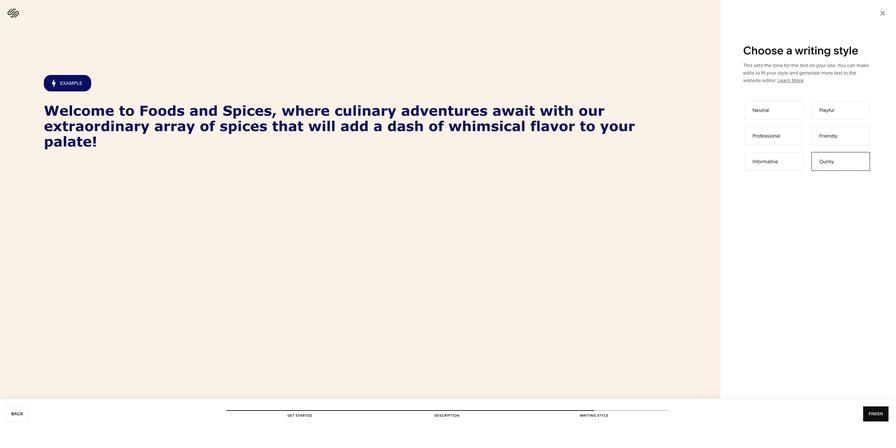 Task type: describe. For each thing, give the bounding box(es) containing it.
choose
[[744, 44, 784, 57]]

add
[[341, 118, 369, 134]]

you
[[838, 62, 846, 69]]

1 horizontal spatial to
[[580, 118, 596, 134]]

get started
[[288, 414, 312, 418]]

informative button
[[745, 152, 804, 171]]

quirky button
[[812, 152, 871, 171]]

playful
[[820, 107, 835, 113]]

2 horizontal spatial your
[[817, 62, 827, 69]]

learn
[[778, 78, 791, 84]]

adventures
[[401, 102, 488, 119]]

quirky
[[820, 159, 834, 165]]

spices,
[[223, 102, 277, 119]]

1 of from the left
[[200, 118, 215, 134]]

description
[[435, 414, 460, 418]]

palate!
[[44, 133, 97, 150]]

in
[[844, 70, 848, 76]]

site.
[[828, 62, 837, 69]]

website
[[744, 78, 761, 84]]

culinary
[[335, 102, 397, 119]]

1 vertical spatial your
[[767, 70, 777, 76]]

1 horizontal spatial the
[[792, 62, 799, 69]]

make
[[857, 62, 869, 69]]

spices
[[220, 118, 268, 134]]

playful button
[[812, 101, 871, 120]]

more
[[821, 70, 833, 76]]

get
[[288, 414, 295, 418]]

where
[[282, 102, 330, 119]]

1 horizontal spatial a
[[787, 44, 793, 57]]

friendly
[[820, 133, 838, 139]]

2 horizontal spatial the
[[849, 70, 857, 76]]

your inside "welcome to foods and spices, where culinary adventures await with our extraordinary array of spices that will add a dash of whimsical flavor to your palate!"
[[600, 118, 635, 134]]

array
[[154, 118, 195, 134]]

that
[[272, 118, 304, 134]]

flavor
[[531, 118, 575, 134]]

0 vertical spatial style
[[834, 44, 859, 57]]

fit
[[762, 70, 766, 76]]

can
[[847, 62, 856, 69]]

a inside "welcome to foods and spices, where culinary adventures await with our extraordinary array of spices that will add a dash of whimsical flavor to your palate!"
[[374, 118, 383, 134]]

back
[[11, 412, 23, 417]]

tone
[[773, 62, 783, 69]]

and inside "welcome to foods and spices, where culinary adventures await with our extraordinary array of spices that will add a dash of whimsical flavor to your palate!"
[[190, 102, 218, 119]]

and inside this sets the tone for the text on your site. you can make edits to fit your style and generate more text in the website editor.
[[790, 70, 799, 76]]

dash
[[387, 118, 424, 134]]

will
[[308, 118, 336, 134]]

this
[[744, 62, 753, 69]]

back button
[[5, 407, 29, 422]]

informative
[[753, 159, 779, 165]]

our
[[579, 102, 605, 119]]

with
[[540, 102, 574, 119]]

editor.
[[763, 78, 777, 84]]

0 horizontal spatial the
[[764, 62, 772, 69]]

writing
[[580, 414, 597, 418]]

extraordinary
[[44, 118, 150, 134]]

professional
[[753, 133, 781, 139]]

neutral
[[753, 107, 769, 113]]



Task type: locate. For each thing, give the bounding box(es) containing it.
0 horizontal spatial and
[[190, 102, 218, 119]]

neutral button
[[745, 101, 804, 120]]

1 vertical spatial and
[[190, 102, 218, 119]]

0 horizontal spatial of
[[200, 118, 215, 134]]

the right the for
[[792, 62, 799, 69]]

this sets the tone for the text on your site. you can make edits to fit your style and generate more text in the website editor.
[[744, 62, 869, 84]]

0 vertical spatial text
[[800, 62, 809, 69]]

2 of from the left
[[429, 118, 444, 134]]

a up the for
[[787, 44, 793, 57]]

1 horizontal spatial text
[[835, 70, 843, 76]]

for
[[784, 62, 790, 69]]

style
[[834, 44, 859, 57], [778, 70, 789, 76], [598, 414, 609, 418]]

edits
[[744, 70, 755, 76]]

generate
[[800, 70, 820, 76]]

a right add on the top left of the page
[[374, 118, 383, 134]]

0 horizontal spatial style
[[598, 414, 609, 418]]

to
[[756, 70, 760, 76], [119, 102, 135, 119], [580, 118, 596, 134]]

a
[[787, 44, 793, 57], [374, 118, 383, 134]]

text left 'in'
[[835, 70, 843, 76]]

0 vertical spatial your
[[817, 62, 827, 69]]

the
[[764, 62, 772, 69], [792, 62, 799, 69], [849, 70, 857, 76]]

learn more link
[[778, 78, 804, 84]]

style up 'learn'
[[778, 70, 789, 76]]

more
[[792, 78, 804, 84]]

1 vertical spatial text
[[835, 70, 843, 76]]

0 vertical spatial and
[[790, 70, 799, 76]]

0 vertical spatial a
[[787, 44, 793, 57]]

finish
[[869, 412, 884, 417]]

and
[[790, 70, 799, 76], [190, 102, 218, 119]]

1 horizontal spatial and
[[790, 70, 799, 76]]

learn more
[[778, 78, 804, 84]]

whimsical
[[449, 118, 526, 134]]

professional button
[[745, 127, 804, 145]]

of right array
[[200, 118, 215, 134]]

of right dash
[[429, 118, 444, 134]]

1 horizontal spatial your
[[767, 70, 777, 76]]

started
[[296, 414, 312, 418]]

choose a writing style
[[744, 44, 859, 57]]

2 vertical spatial your
[[600, 118, 635, 134]]

welcome to foods and spices, where culinary adventures await with our extraordinary array of spices that will add a dash of whimsical flavor to your palate!
[[44, 102, 635, 150]]

writing style
[[580, 414, 609, 418]]

1 vertical spatial a
[[374, 118, 383, 134]]

finish button
[[864, 407, 889, 422]]

foods
[[139, 102, 185, 119]]

2 vertical spatial style
[[598, 414, 609, 418]]

1 vertical spatial style
[[778, 70, 789, 76]]

on
[[810, 62, 816, 69]]

await
[[493, 102, 535, 119]]

of
[[200, 118, 215, 134], [429, 118, 444, 134]]

text left on
[[800, 62, 809, 69]]

1 horizontal spatial style
[[778, 70, 789, 76]]

style inside this sets the tone for the text on your site. you can make edits to fit your style and generate more text in the website editor.
[[778, 70, 789, 76]]

the right 'in'
[[849, 70, 857, 76]]

0 horizontal spatial text
[[800, 62, 809, 69]]

0 horizontal spatial a
[[374, 118, 383, 134]]

the up fit
[[764, 62, 772, 69]]

text
[[800, 62, 809, 69], [835, 70, 843, 76]]

your
[[817, 62, 827, 69], [767, 70, 777, 76], [600, 118, 635, 134]]

welcome
[[44, 102, 114, 119]]

example
[[60, 80, 82, 86]]

0 horizontal spatial to
[[119, 102, 135, 119]]

friendly button
[[812, 127, 871, 145]]

style up you on the right
[[834, 44, 859, 57]]

style right writing
[[598, 414, 609, 418]]

1 horizontal spatial of
[[429, 118, 444, 134]]

2 horizontal spatial to
[[756, 70, 760, 76]]

2 horizontal spatial style
[[834, 44, 859, 57]]

0 horizontal spatial your
[[600, 118, 635, 134]]

writing
[[795, 44, 831, 57]]

to inside this sets the tone for the text on your site. you can make edits to fit your style and generate more text in the website editor.
[[756, 70, 760, 76]]

sets
[[754, 62, 763, 69]]



Task type: vqa. For each thing, say whether or not it's contained in the screenshot.
Primary 'button'
no



